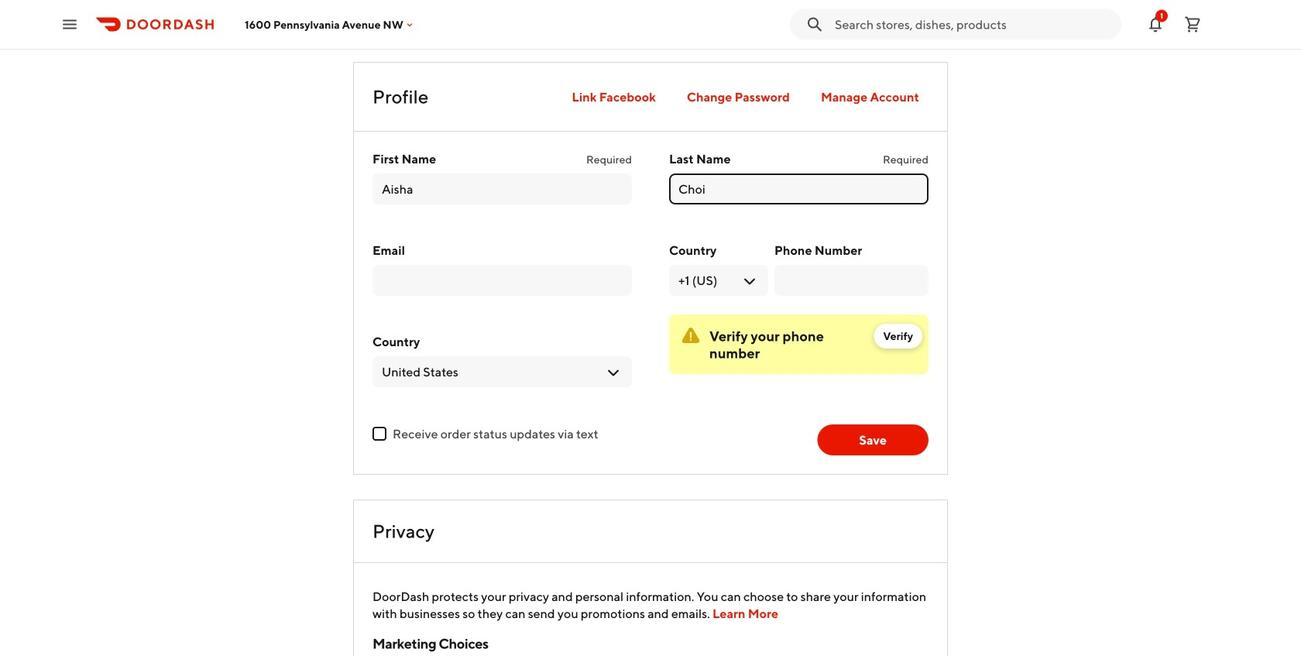 Task type: locate. For each thing, give the bounding box(es) containing it.
0 items, open order cart image
[[1184, 15, 1203, 34]]

status
[[670, 315, 929, 374]]

None text field
[[679, 181, 920, 198]]

None checkbox
[[373, 427, 387, 441]]

None text field
[[382, 181, 623, 198]]



Task type: vqa. For each thing, say whether or not it's contained in the screenshot.
0 Items, Open Order Cart 'image'
yes



Task type: describe. For each thing, give the bounding box(es) containing it.
open menu image
[[60, 15, 79, 34]]

Store search: begin typing to search for stores available on DoorDash text field
[[835, 16, 1113, 33]]

notification bell image
[[1147, 15, 1165, 34]]



